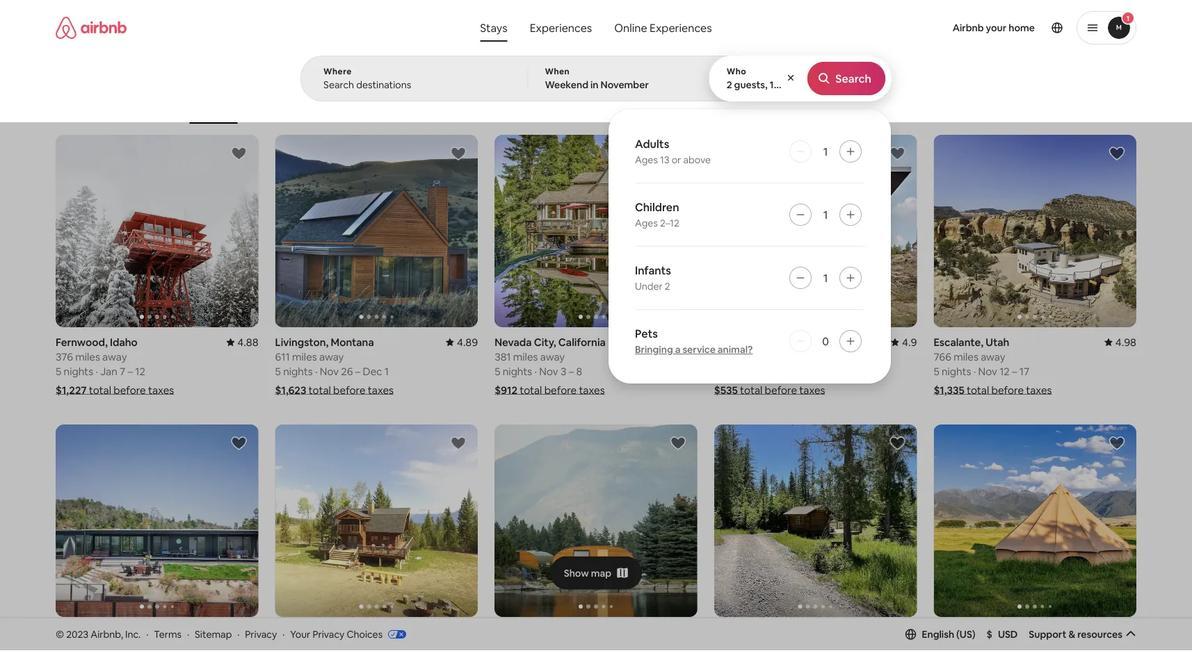 Task type: locate. For each thing, give the bounding box(es) containing it.
3 5 from the left
[[495, 365, 501, 379]]

before inside 'livingston, montana 611 miles away 5 nights · nov 26 – dec 1 $1,623 total before taxes'
[[333, 384, 366, 397]]

0 horizontal spatial 2
[[665, 280, 671, 293]]

5 down 611 at left bottom
[[275, 365, 281, 379]]

away inside 'penticton, canada 379 miles away'
[[761, 350, 786, 364]]

ages for children
[[635, 217, 658, 230]]

montana inside 'livingston, montana 611 miles away 5 nights · nov 26 – dec 1 $1,623 total before taxes'
[[331, 336, 374, 349]]

4.92 out of 5 average rating image
[[1105, 626, 1137, 639]]

0 horizontal spatial experiences
[[530, 21, 592, 35]]

2 experiences from the left
[[650, 21, 712, 35]]

english
[[922, 629, 955, 641]]

· down escalante,
[[974, 365, 976, 379]]

3 away from the left
[[540, 350, 565, 364]]

santa
[[56, 626, 84, 639]]

– left 17
[[1012, 365, 1018, 379]]

away up $535 total before taxes
[[761, 350, 786, 364]]

total right $1,623
[[309, 384, 331, 397]]

before down "7"
[[114, 384, 146, 397]]

bringing
[[635, 344, 673, 356]]

california for nevada city, california 381 miles away 5 nights · nov 3 – 8 $912 total before taxes
[[559, 336, 606, 349]]

1 ages from the top
[[635, 154, 658, 166]]

support & resources
[[1029, 629, 1123, 641]]

nights for 376
[[64, 365, 93, 379]]

group
[[56, 70, 902, 124], [56, 135, 259, 328], [275, 135, 478, 328], [495, 135, 698, 328], [714, 135, 917, 328], [934, 135, 1137, 328], [56, 425, 259, 618], [275, 425, 478, 618], [495, 425, 698, 618], [714, 425, 917, 618], [934, 425, 1137, 618]]

falls,
[[544, 626, 568, 639]]

before down 17
[[992, 384, 1024, 397]]

home
[[1009, 22, 1035, 34]]

your privacy choices link
[[290, 629, 406, 642]]

5 before from the left
[[992, 384, 1024, 397]]

– right 26
[[355, 365, 361, 379]]

away up 26
[[319, 350, 344, 364]]

canada inside 'penticton, canada 379 miles away'
[[767, 336, 805, 349]]

away
[[102, 350, 127, 364], [319, 350, 344, 364], [540, 350, 565, 364], [761, 350, 786, 364], [981, 350, 1006, 364]]

penticton,
[[714, 336, 765, 349]]

nights inside fernwood, idaho 376 miles away 5 nights · jan 7 – 12 $1,227 total before taxes
[[64, 365, 93, 379]]

$ usd
[[987, 629, 1018, 641]]

2 before from the left
[[333, 384, 366, 397]]

away up jan
[[102, 350, 127, 364]]

sitemap link
[[195, 629, 232, 641]]

2 ages from the top
[[635, 217, 658, 230]]

2 12 from the left
[[1000, 365, 1010, 379]]

add to wishlist: livingston, montana image
[[450, 145, 467, 162]]

4.88 out of 5 average rating image
[[226, 336, 259, 349]]

or
[[672, 154, 681, 166]]

miles down livingston,
[[292, 350, 317, 364]]

3 taxes from the left
[[579, 384, 605, 397]]

– inside nevada city, california 381 miles away 5 nights · nov 3 – 8 $912 total before taxes
[[569, 365, 574, 379]]

0 horizontal spatial canada
[[330, 626, 368, 639]]

nights inside escalante, utah 766 miles away 5 nights · nov 12 – 17 $1,335 total before taxes
[[942, 365, 972, 379]]

3 before from the left
[[545, 384, 577, 397]]

1 horizontal spatial experiences
[[650, 21, 712, 35]]

0 horizontal spatial montana
[[331, 336, 374, 349]]

379
[[714, 350, 732, 364]]

12 left 17
[[1000, 365, 1010, 379]]

terms · sitemap · privacy ·
[[154, 629, 285, 641]]

5.0 out of 5 average rating image
[[233, 626, 259, 639]]

17
[[1020, 365, 1030, 379]]

taxes inside 'livingston, montana 611 miles away 5 nights · nov 26 – dec 1 $1,623 total before taxes'
[[368, 384, 394, 397]]

group for nevada city, california
[[495, 135, 698, 328]]

4 taxes from the left
[[800, 384, 826, 397]]

away down city,
[[540, 350, 565, 364]]

city,
[[534, 336, 556, 349]]

2 5 from the left
[[275, 365, 281, 379]]

total
[[89, 384, 111, 397], [309, 384, 331, 397], [520, 384, 542, 397], [740, 384, 763, 397], [967, 384, 990, 397]]

2 inside infants under 2
[[665, 280, 671, 293]]

montana
[[331, 336, 374, 349], [570, 626, 613, 639], [986, 626, 1029, 639]]

5 inside escalante, utah 766 miles away 5 nights · nov 12 – 17 $1,335 total before taxes
[[934, 365, 940, 379]]

1 privacy from the left
[[245, 629, 277, 641]]

privacy right your on the left
[[313, 629, 345, 641]]

historical
[[775, 103, 812, 114]]

trending
[[716, 103, 751, 114]]

total right $912 at the left
[[520, 384, 542, 397]]

1 horizontal spatial nov
[[540, 365, 559, 379]]

away inside fernwood, idaho 376 miles away 5 nights · jan 7 – 12 $1,227 total before taxes
[[102, 350, 127, 364]]

1 vertical spatial california
[[114, 626, 161, 639]]

1 horizontal spatial 2
[[727, 79, 732, 91]]

1 before from the left
[[114, 384, 146, 397]]

5 inside fernwood, idaho 376 miles away 5 nights · jan 7 – 12 $1,227 total before taxes
[[56, 365, 61, 379]]

pets
[[635, 327, 658, 341]]

nights down 381
[[503, 365, 533, 379]]

0 vertical spatial 2
[[727, 79, 732, 91]]

before inside fernwood, idaho 376 miles away 5 nights · jan 7 – 12 $1,227 total before taxes
[[114, 384, 146, 397]]

ages down children
[[635, 217, 658, 230]]

0 horizontal spatial california
[[114, 626, 161, 639]]

bringing a service animal? button
[[635, 344, 753, 356]]

homes
[[814, 103, 841, 114], [665, 103, 692, 114]]

1 5 from the left
[[56, 365, 61, 379]]

support & resources button
[[1029, 629, 1137, 641]]

ages inside adults ages 13 or above
[[635, 154, 658, 166]]

1 inside 'livingston, montana 611 miles away 5 nights · nov 26 – dec 1 $1,623 total before taxes'
[[385, 365, 389, 379]]

miles inside fernwood, idaho 376 miles away 5 nights · jan 7 – 12 $1,227 total before taxes
[[75, 350, 100, 364]]

0 horizontal spatial privacy
[[245, 629, 277, 641]]

3 nov from the left
[[979, 365, 998, 379]]

nights inside 'livingston, montana 611 miles away 5 nights · nov 26 – dec 1 $1,623 total before taxes'
[[283, 365, 313, 379]]

1 taxes from the left
[[148, 384, 174, 397]]

(us)
[[957, 629, 976, 641]]

weekend
[[545, 79, 589, 91]]

1 vertical spatial ages
[[635, 217, 658, 230]]

· right inc.
[[146, 629, 149, 641]]

5 for 611 miles away
[[275, 365, 281, 379]]

canada for penticton, canada 379 miles away
[[767, 336, 805, 349]]

infants
[[635, 263, 671, 278]]

nights up $1,623
[[283, 365, 313, 379]]

5 miles from the left
[[954, 350, 979, 364]]

miles down penticton,
[[734, 350, 759, 364]]

fernwood, idaho 376 miles away 5 nights · jan 7 – 12 $1,227 total before taxes
[[56, 336, 174, 397]]

1 total from the left
[[89, 384, 111, 397]]

total right $535
[[740, 384, 763, 397]]

5 down 381
[[495, 365, 501, 379]]

1 nights from the left
[[64, 365, 93, 379]]

5.0
[[244, 626, 259, 639]]

$1,623
[[275, 384, 306, 397]]

where
[[324, 66, 352, 77]]

livingston, montana 611 miles away 5 nights · nov 26 – dec 1 $1,623 total before taxes
[[275, 336, 394, 397]]

2 nights from the left
[[283, 365, 313, 379]]

amazing views
[[566, 103, 625, 114]]

1 nov from the left
[[320, 365, 339, 379]]

total down jan
[[89, 384, 111, 397]]

above
[[684, 154, 711, 166]]

nights
[[64, 365, 93, 379], [283, 365, 313, 379], [503, 365, 533, 379], [942, 365, 972, 379]]

13
[[660, 154, 670, 166]]

4.98
[[1116, 336, 1137, 349]]

1 miles from the left
[[75, 350, 100, 364]]

taxes
[[148, 384, 174, 397], [368, 384, 394, 397], [579, 384, 605, 397], [800, 384, 826, 397], [1027, 384, 1052, 397]]

add to wishlist: santa rosa, california image
[[231, 436, 247, 452]]

5 for 766 miles away
[[934, 365, 940, 379]]

12 right "7"
[[135, 365, 145, 379]]

stays tab panel
[[301, 56, 892, 384]]

0 vertical spatial ages
[[635, 154, 658, 166]]

1 vertical spatial 2
[[665, 280, 671, 293]]

5
[[56, 365, 61, 379], [275, 365, 281, 379], [495, 365, 501, 379], [934, 365, 940, 379]]

2 right "under" at top
[[665, 280, 671, 293]]

miles down 'nevada'
[[513, 350, 538, 364]]

2 privacy from the left
[[313, 629, 345, 641]]

4 miles from the left
[[734, 350, 759, 364]]

montana right (us)
[[986, 626, 1029, 639]]

5 total from the left
[[967, 384, 990, 397]]

infant
[[776, 79, 803, 91]]

miles for 376
[[75, 350, 100, 364]]

before
[[114, 384, 146, 397], [333, 384, 366, 397], [545, 384, 577, 397], [765, 384, 797, 397], [992, 384, 1024, 397]]

766
[[934, 350, 952, 364]]

2 horizontal spatial montana
[[986, 626, 1029, 639]]

1 away from the left
[[102, 350, 127, 364]]

add to wishlist: invermere, canada image
[[450, 436, 467, 452]]

· left '3'
[[535, 365, 537, 379]]

3 total from the left
[[520, 384, 542, 397]]

homes right the tiny
[[665, 103, 692, 114]]

guests,
[[735, 79, 768, 91]]

english (us) button
[[906, 629, 976, 641]]

nov down utah
[[979, 365, 998, 379]]

november
[[601, 79, 649, 91]]

total inside nevada city, california 381 miles away 5 nights · nov 3 – 8 $912 total before taxes
[[520, 384, 542, 397]]

– right '3'
[[569, 365, 574, 379]]

2
[[727, 79, 732, 91], [665, 280, 671, 293]]

5 down 376
[[56, 365, 61, 379]]

airbnb,
[[91, 629, 123, 641]]

0 horizontal spatial homes
[[665, 103, 692, 114]]

$912
[[495, 384, 518, 397]]

– inside escalante, utah 766 miles away 5 nights · nov 12 – 17 $1,335 total before taxes
[[1012, 365, 1018, 379]]

before inside nevada city, california 381 miles away 5 nights · nov 3 – 8 $912 total before taxes
[[545, 384, 577, 397]]

before down 'penticton, canada 379 miles away'
[[765, 384, 797, 397]]

animal?
[[718, 344, 753, 356]]

add to wishlist: whitehall, montana image
[[1109, 436, 1126, 452]]

1 – from the left
[[128, 365, 133, 379]]

12 inside escalante, utah 766 miles away 5 nights · nov 12 – 17 $1,335 total before taxes
[[1000, 365, 1010, 379]]

total right $1,335
[[967, 384, 990, 397]]

miles inside 'livingston, montana 611 miles away 5 nights · nov 26 – dec 1 $1,623 total before taxes'
[[292, 350, 317, 364]]

privacy link
[[245, 629, 277, 641]]

· left jan
[[96, 365, 98, 379]]

nevada
[[495, 336, 532, 349]]

miles inside 'penticton, canada 379 miles away'
[[734, 350, 759, 364]]

total inside fernwood, idaho 376 miles away 5 nights · jan 7 – 12 $1,227 total before taxes
[[89, 384, 111, 397]]

4.89
[[457, 336, 478, 349]]

7
[[120, 365, 125, 379]]

away down utah
[[981, 350, 1006, 364]]

1 horizontal spatial homes
[[814, 103, 841, 114]]

nights up $1,335
[[942, 365, 972, 379]]

nov for 766 miles away
[[979, 365, 998, 379]]

escalante,
[[934, 336, 984, 349]]

experiences button
[[519, 14, 603, 42]]

3 miles from the left
[[513, 350, 538, 364]]

choices
[[347, 629, 383, 641]]

2 away from the left
[[319, 350, 344, 364]]

· left 5.0
[[237, 629, 240, 641]]

– right "7"
[[128, 365, 133, 379]]

montana up 26
[[331, 336, 374, 349]]

historical homes
[[775, 103, 841, 114]]

0 horizontal spatial nov
[[320, 365, 339, 379]]

before down 26
[[333, 384, 366, 397]]

None search field
[[301, 0, 892, 384]]

4 nights from the left
[[942, 365, 972, 379]]

© 2023 airbnb, inc. ·
[[56, 629, 149, 641]]

nov inside nevada city, california 381 miles away 5 nights · nov 3 – 8 $912 total before taxes
[[540, 365, 559, 379]]

california inside nevada city, california 381 miles away 5 nights · nov 3 – 8 $912 total before taxes
[[559, 336, 606, 349]]

miles for 766
[[954, 350, 979, 364]]

add to wishlist: fernwood, idaho image
[[231, 145, 247, 162]]

airbnb your home link
[[945, 13, 1044, 42]]

group for whitehall, montana
[[934, 425, 1137, 618]]

3 nights from the left
[[503, 365, 533, 379]]

2 horizontal spatial nov
[[979, 365, 998, 379]]

idaho
[[110, 336, 138, 349]]

1 experiences from the left
[[530, 21, 592, 35]]

nevada city, california 381 miles away 5 nights · nov 3 – 8 $912 total before taxes
[[495, 336, 606, 397]]

canada
[[767, 336, 805, 349], [330, 626, 368, 639]]

nov inside 'livingston, montana 611 miles away 5 nights · nov 26 – dec 1 $1,623 total before taxes'
[[320, 365, 339, 379]]

2 total from the left
[[309, 384, 331, 397]]

skiing
[[871, 103, 894, 114]]

5 away from the left
[[981, 350, 1006, 364]]

privacy left your on the left
[[245, 629, 277, 641]]

3 – from the left
[[569, 365, 574, 379]]

· inside 'livingston, montana 611 miles away 5 nights · nov 26 – dec 1 $1,623 total before taxes'
[[315, 365, 318, 379]]

in
[[591, 79, 599, 91]]

nov left '3'
[[540, 365, 559, 379]]

map
[[591, 568, 612, 580]]

nov inside escalante, utah 766 miles away 5 nights · nov 12 – 17 $1,335 total before taxes
[[979, 365, 998, 379]]

5 inside nevada city, california 381 miles away 5 nights · nov 3 – 8 $912 total before taxes
[[495, 365, 501, 379]]

0 vertical spatial california
[[559, 336, 606, 349]]

away inside 'livingston, montana 611 miles away 5 nights · nov 26 – dec 1 $1,623 total before taxes'
[[319, 350, 344, 364]]

1 vertical spatial canada
[[330, 626, 368, 639]]

miles for 611
[[292, 350, 317, 364]]

away for livingston,
[[319, 350, 344, 364]]

experiences right online
[[650, 21, 712, 35]]

nov left 26
[[320, 365, 339, 379]]

4 – from the left
[[1012, 365, 1018, 379]]

$
[[987, 629, 993, 641]]

4 5 from the left
[[934, 365, 940, 379]]

miles down escalante,
[[954, 350, 979, 364]]

2 taxes from the left
[[368, 384, 394, 397]]

none search field containing stays
[[301, 0, 892, 384]]

experiences
[[530, 21, 592, 35], [650, 21, 712, 35]]

ages down adults
[[635, 154, 658, 166]]

12 inside fernwood, idaho 376 miles away 5 nights · jan 7 – 12 $1,227 total before taxes
[[135, 365, 145, 379]]

· left 26
[[315, 365, 318, 379]]

4 before from the left
[[765, 384, 797, 397]]

– inside 'livingston, montana 611 miles away 5 nights · nov 26 – dec 1 $1,623 total before taxes'
[[355, 365, 361, 379]]

4.91 out of 5 average rating image
[[666, 336, 698, 349]]

before down '3'
[[545, 384, 577, 397]]

4 away from the left
[[761, 350, 786, 364]]

1 horizontal spatial canada
[[767, 336, 805, 349]]

add to wishlist: nevada city, california image
[[670, 145, 687, 162]]

montana for livingston,
[[331, 336, 374, 349]]

canada right invermere,
[[330, 626, 368, 639]]

invermere,
[[275, 626, 328, 639]]

add to wishlist: escalante, utah image
[[1109, 145, 1126, 162]]

display total before taxes switch
[[1100, 88, 1125, 105]]

1 horizontal spatial california
[[559, 336, 606, 349]]

· inside fernwood, idaho 376 miles away 5 nights · jan 7 – 12 $1,227 total before taxes
[[96, 365, 98, 379]]

nights up '$1,227'
[[64, 365, 93, 379]]

2–12
[[660, 217, 680, 230]]

2 down who
[[727, 79, 732, 91]]

away inside escalante, utah 766 miles away 5 nights · nov 12 – 17 $1,335 total before taxes
[[981, 350, 1006, 364]]

2 – from the left
[[355, 365, 361, 379]]

5 inside 'livingston, montana 611 miles away 5 nights · nov 26 – dec 1 $1,623 total before taxes'
[[275, 365, 281, 379]]

1
[[1127, 14, 1130, 23], [770, 79, 774, 91], [824, 144, 828, 159], [824, 208, 828, 222], [824, 271, 828, 285], [385, 365, 389, 379]]

away for escalante,
[[981, 350, 1006, 364]]

5 for 376 miles away
[[56, 365, 61, 379]]

homes for historical homes
[[814, 103, 841, 114]]

5 taxes from the left
[[1027, 384, 1052, 397]]

penticton, canada 379 miles away
[[714, 336, 805, 364]]

group for escalante, utah
[[934, 135, 1137, 328]]

homes right historical
[[814, 103, 841, 114]]

miles down fernwood,
[[75, 350, 100, 364]]

2 nov from the left
[[540, 365, 559, 379]]

miles inside escalante, utah 766 miles away 5 nights · nov 12 – 17 $1,335 total before taxes
[[954, 350, 979, 364]]

1 horizontal spatial 12
[[1000, 365, 1010, 379]]

ages inside children ages 2–12
[[635, 217, 658, 230]]

montana right the falls,
[[570, 626, 613, 639]]

12
[[135, 365, 145, 379], [1000, 365, 1010, 379]]

0 horizontal spatial 12
[[135, 365, 145, 379]]

1 12 from the left
[[135, 365, 145, 379]]

0 vertical spatial canada
[[767, 336, 805, 349]]

fernwood,
[[56, 336, 108, 349]]

canada left 0
[[767, 336, 805, 349]]

show
[[564, 568, 589, 580]]

4.94 out of 5 average rating image
[[885, 626, 917, 639]]

4.88
[[238, 336, 259, 349]]

– inside fernwood, idaho 376 miles away 5 nights · jan 7 – 12 $1,227 total before taxes
[[128, 365, 133, 379]]

5 down the "766"
[[934, 365, 940, 379]]

1 horizontal spatial privacy
[[313, 629, 345, 641]]

experiences up when
[[530, 21, 592, 35]]

2 miles from the left
[[292, 350, 317, 364]]

– for 611 miles away
[[355, 365, 361, 379]]

add to wishlist: columbia falls, montana image
[[670, 436, 687, 452]]

group for fernwood, idaho
[[56, 135, 259, 328]]



Task type: vqa. For each thing, say whether or not it's contained in the screenshot.
your
yes



Task type: describe. For each thing, give the bounding box(es) containing it.
usd
[[998, 629, 1018, 641]]

airbnb
[[953, 22, 984, 34]]

dec
[[363, 365, 382, 379]]

26
[[341, 365, 353, 379]]

group for penticton, canada
[[714, 135, 917, 328]]

experiences inside button
[[530, 21, 592, 35]]

your
[[290, 629, 311, 641]]

service
[[683, 344, 716, 356]]

amazing
[[566, 103, 601, 114]]

4.89 out of 5 average rating image
[[446, 336, 478, 349]]

utah
[[986, 336, 1010, 349]]

add to wishlist: penticton, canada image
[[890, 145, 906, 162]]

total inside escalante, utah 766 miles away 5 nights · nov 12 – 17 $1,335 total before taxes
[[967, 384, 990, 397]]

rosa,
[[86, 626, 112, 639]]

english (us)
[[922, 629, 976, 641]]

4.9 out of 5 average rating image
[[891, 336, 917, 349]]

add to wishlist: whitefish, montana image
[[890, 436, 906, 452]]

– for 376 miles away
[[128, 365, 133, 379]]

sitemap
[[195, 629, 232, 641]]

group for invermere, canada
[[275, 425, 478, 618]]

profile element
[[736, 0, 1137, 56]]

0
[[823, 334, 829, 349]]

columbia
[[495, 626, 542, 639]]

$535 total before taxes
[[714, 384, 826, 397]]

adults ages 13 or above
[[635, 137, 711, 166]]

nights for 766
[[942, 365, 972, 379]]

inc.
[[125, 629, 141, 641]]

children ages 2–12
[[635, 200, 680, 230]]

$1,335
[[934, 384, 965, 397]]

online experiences link
[[603, 14, 723, 42]]

381
[[495, 350, 511, 364]]

santa rosa, california
[[56, 626, 161, 639]]

1 button
[[1077, 11, 1137, 45]]

homes for tiny homes
[[665, 103, 692, 114]]

nights inside nevada city, california 381 miles away 5 nights · nov 3 – 8 $912 total before taxes
[[503, 365, 533, 379]]

&
[[1069, 629, 1076, 641]]

views
[[603, 103, 625, 114]]

who
[[727, 66, 747, 77]]

adults
[[635, 137, 670, 151]]

1 horizontal spatial montana
[[570, 626, 613, 639]]

away for penticton,
[[761, 350, 786, 364]]

terms
[[154, 629, 182, 641]]

– for 766 miles away
[[1012, 365, 1018, 379]]

columbia falls, montana
[[495, 626, 613, 639]]

pets bringing a service animal?
[[635, 327, 753, 356]]

8
[[576, 365, 583, 379]]

support
[[1029, 629, 1067, 641]]

stays
[[480, 21, 508, 35]]

away for fernwood,
[[102, 350, 127, 364]]

whitehall, montana
[[934, 626, 1029, 639]]

ages for adults
[[635, 154, 658, 166]]

away inside nevada city, california 381 miles away 5 nights · nov 3 – 8 $912 total before taxes
[[540, 350, 565, 364]]

jan
[[100, 365, 117, 379]]

show map button
[[550, 557, 642, 590]]

taxes inside fernwood, idaho 376 miles away 5 nights · jan 7 – 12 $1,227 total before taxes
[[148, 384, 174, 397]]

when
[[545, 66, 570, 77]]

group for livingston, montana
[[275, 135, 478, 328]]

nov for 611 miles away
[[320, 365, 339, 379]]

terms link
[[154, 629, 182, 641]]

$535
[[714, 384, 738, 397]]

a
[[675, 344, 681, 356]]

your
[[986, 22, 1007, 34]]

· inside nevada city, california 381 miles away 5 nights · nov 3 – 8 $912 total before taxes
[[535, 365, 537, 379]]

before inside escalante, utah 766 miles away 5 nights · nov 12 – 17 $1,335 total before taxes
[[992, 384, 1024, 397]]

1 inside dropdown button
[[1127, 14, 1130, 23]]

privacy inside your privacy choices link
[[313, 629, 345, 641]]

· inside escalante, utah 766 miles away 5 nights · nov 12 – 17 $1,335 total before taxes
[[974, 365, 976, 379]]

montana for whitehall,
[[986, 626, 1029, 639]]

376
[[56, 350, 73, 364]]

whitehall,
[[934, 626, 983, 639]]

· left your on the left
[[283, 629, 285, 641]]

4.94
[[896, 626, 917, 639]]

taxes inside escalante, utah 766 miles away 5 nights · nov 12 – 17 $1,335 total before taxes
[[1027, 384, 1052, 397]]

infants under 2
[[635, 263, 671, 293]]

miles for 379
[[734, 350, 759, 364]]

online
[[615, 21, 647, 35]]

canada for invermere, canada
[[330, 626, 368, 639]]

what can we help you find? tab list
[[469, 14, 603, 42]]

total inside 'livingston, montana 611 miles away 5 nights · nov 26 – dec 1 $1,623 total before taxes'
[[309, 384, 331, 397]]

4.9
[[903, 336, 917, 349]]

escalante, utah 766 miles away 5 nights · nov 12 – 17 $1,335 total before taxes
[[934, 336, 1052, 397]]

who 2 guests, 1 infant
[[727, 66, 803, 91]]

your privacy choices
[[290, 629, 383, 641]]

2 inside who 2 guests, 1 infant
[[727, 79, 732, 91]]

online experiences
[[615, 21, 712, 35]]

tiny homes
[[647, 103, 692, 114]]

3
[[561, 365, 567, 379]]

1 inside who 2 guests, 1 infant
[[770, 79, 774, 91]]

4.98 out of 5 average rating image
[[1105, 336, 1137, 349]]

group containing amazing views
[[56, 70, 902, 124]]

miles inside nevada city, california 381 miles away 5 nights · nov 3 – 8 $912 total before taxes
[[513, 350, 538, 364]]

Where field
[[324, 79, 505, 91]]

california for santa rosa, california
[[114, 626, 161, 639]]

2023
[[66, 629, 88, 641]]

under
[[635, 280, 663, 293]]

group for santa rosa, california
[[56, 425, 259, 618]]

invermere, canada
[[275, 626, 368, 639]]

airbnb your home
[[953, 22, 1035, 34]]

stays button
[[469, 14, 519, 42]]

nights for 611
[[283, 365, 313, 379]]

©
[[56, 629, 64, 641]]

tiny
[[647, 103, 663, 114]]

taxes inside nevada city, california 381 miles away 5 nights · nov 3 – 8 $912 total before taxes
[[579, 384, 605, 397]]

livingston,
[[275, 336, 329, 349]]

· right the terms
[[187, 629, 189, 641]]

4 total from the left
[[740, 384, 763, 397]]



